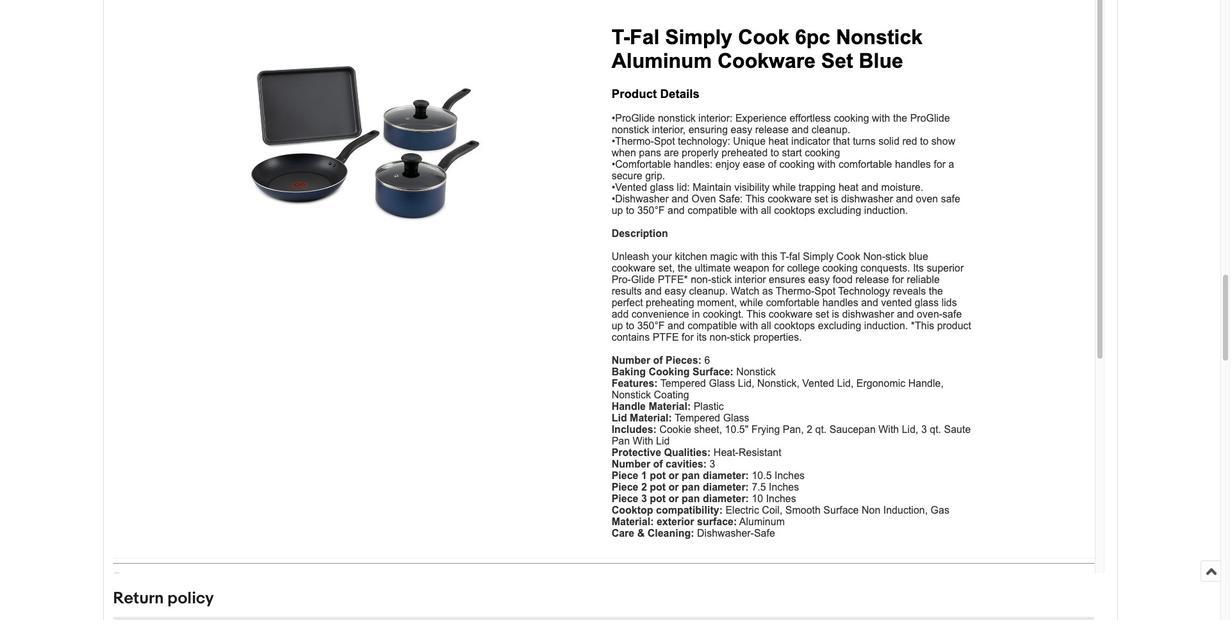 Task type: vqa. For each thing, say whether or not it's contained in the screenshot.
feedback within MIU MIU Bifold Long Wallet Matelassé Logo Leather Pink women's USED JAPAN Pre-owned $69.90 + $25.00 shipping Seller with a 100% positive feedback
no



Task type: describe. For each thing, give the bounding box(es) containing it.
policy
[[167, 589, 214, 609]]

return policy
[[113, 589, 214, 609]]



Task type: locate. For each thing, give the bounding box(es) containing it.
return
[[113, 589, 164, 609]]



